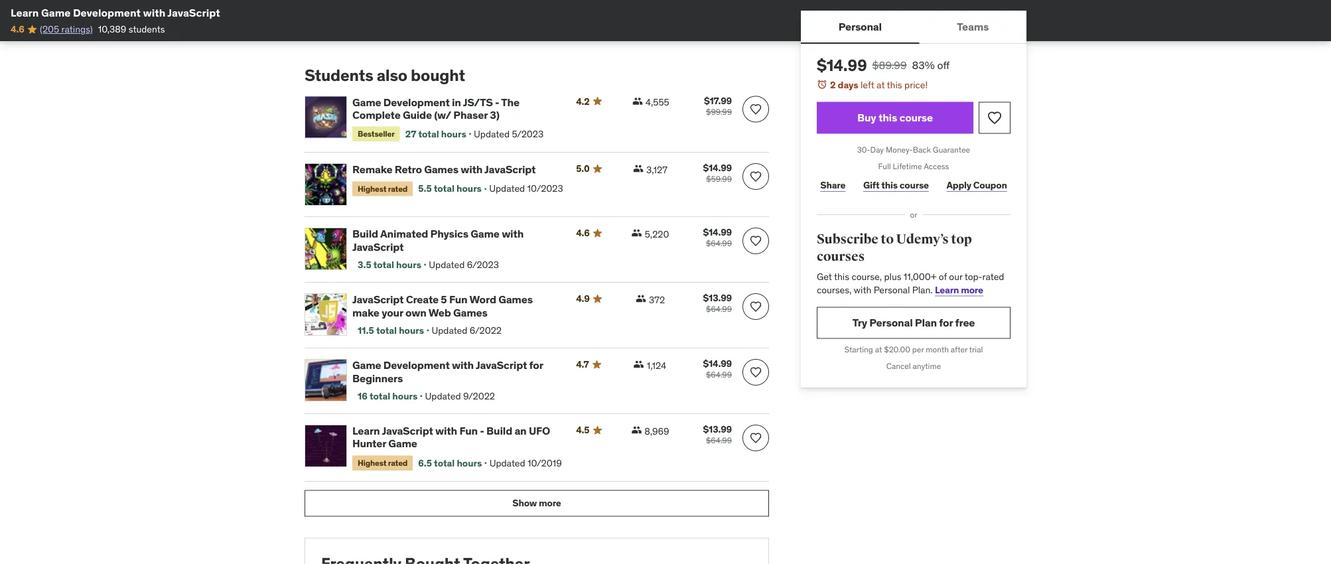 Task type: locate. For each thing, give the bounding box(es) containing it.
16 total hours
[[358, 390, 418, 402]]

for left 4.7
[[529, 359, 543, 372]]

updated down web
[[432, 325, 468, 337]]

physics
[[431, 227, 469, 241]]

js/ts
[[463, 95, 493, 109]]

show more button
[[305, 490, 769, 517]]

make
[[352, 306, 380, 319]]

11.5 total hours
[[358, 325, 424, 337]]

lifetime
[[893, 161, 922, 172]]

$14.99 down $99.99
[[703, 162, 732, 174]]

2 $64.99 from the top
[[706, 304, 732, 314]]

total for 11.5
[[376, 325, 397, 337]]

2 wishlist image from the top
[[749, 170, 763, 183]]

highest down remake
[[358, 183, 387, 194]]

personal down plus
[[874, 284, 910, 296]]

more right show
[[539, 497, 561, 509]]

games up updated 6/2022
[[453, 306, 488, 319]]

- down 9/2022
[[480, 424, 484, 438]]

total for 6.5
[[434, 457, 455, 469]]

1 horizontal spatial wishlist image
[[987, 110, 1003, 126]]

4.7
[[576, 359, 589, 370]]

this down $89.99
[[887, 79, 903, 91]]

0 vertical spatial rated
[[388, 183, 408, 194]]

8,969
[[645, 425, 670, 437]]

$64.99 right 5,220
[[706, 238, 732, 249]]

development inside 'game development in js/ts - the complete guide (w/ phaser 3)'
[[384, 95, 450, 109]]

$14.99 for build animated physics game with javascript
[[703, 226, 732, 238]]

fun inside javascript create 5 fun word games make your own web games
[[449, 293, 468, 306]]

trial
[[970, 345, 983, 355]]

guide
[[403, 108, 432, 121]]

highest down 'hunter'
[[358, 458, 387, 468]]

total for 27
[[419, 128, 439, 140]]

more for show more
[[539, 497, 561, 509]]

1 vertical spatial build
[[487, 424, 512, 438]]

$17.99
[[704, 94, 732, 106]]

development up '27' in the left of the page
[[384, 95, 450, 109]]

total right '27' in the left of the page
[[419, 128, 439, 140]]

0 vertical spatial build
[[352, 227, 378, 241]]

-
[[495, 95, 500, 109], [480, 424, 484, 438]]

- for the
[[495, 95, 500, 109]]

updated down 3)
[[474, 128, 510, 140]]

personal inside get this course, plus 11,000+ of our top-rated courses, with personal plan.
[[874, 284, 910, 296]]

bestseller
[[358, 129, 395, 139]]

highest for learn javascript with fun - build an ufo hunter game
[[358, 458, 387, 468]]

2 $14.99 $64.99 from the top
[[703, 358, 732, 380]]

total right the 16
[[370, 390, 390, 402]]

with up updated 9/2022
[[452, 359, 474, 372]]

total right '6.5'
[[434, 457, 455, 469]]

total right 3.5
[[374, 259, 394, 271]]

updated down build animated physics game with javascript
[[429, 259, 465, 271]]

with inside build animated physics game with javascript
[[502, 227, 524, 241]]

alarm image
[[817, 79, 828, 90]]

372
[[649, 294, 665, 306]]

total
[[419, 128, 439, 140], [434, 183, 455, 195], [374, 259, 394, 271], [376, 325, 397, 337], [370, 390, 390, 402], [434, 457, 455, 469]]

4.6
[[11, 23, 24, 35], [576, 227, 590, 239]]

$13.99 $64.99 for learn javascript with fun - build an ufo hunter game
[[703, 424, 732, 446]]

with up the 6.5 total hours
[[435, 424, 457, 438]]

fun inside 'learn javascript with fun - build an ufo hunter game'
[[460, 424, 478, 438]]

hours down 'remake retro games with javascript' "link"
[[457, 183, 482, 195]]

0 horizontal spatial wishlist image
[[749, 432, 763, 445]]

0 vertical spatial -
[[495, 95, 500, 109]]

$64.99 right 8,969
[[706, 435, 732, 446]]

wishlist image
[[749, 102, 763, 116], [749, 170, 763, 183], [749, 234, 763, 248], [749, 300, 763, 313], [749, 366, 763, 379]]

$17.99 $99.99
[[704, 94, 732, 117]]

$99.99
[[706, 106, 732, 117]]

build up 3.5
[[352, 227, 378, 241]]

game inside game development with javascript for beginners
[[352, 359, 381, 372]]

$14.99 $64.99
[[703, 226, 732, 249], [703, 358, 732, 380]]

highest rated
[[358, 183, 408, 194], [358, 458, 408, 468]]

updated 10/2019
[[490, 457, 562, 469]]

2 vertical spatial learn
[[352, 424, 380, 438]]

1 horizontal spatial for
[[939, 316, 953, 330]]

personal up $14.99 $89.99 83% off
[[839, 20, 882, 33]]

0 vertical spatial for
[[939, 316, 953, 330]]

this for gift
[[882, 179, 898, 191]]

rated for learn javascript with fun - build an ufo hunter game
[[388, 458, 408, 468]]

show more
[[513, 497, 561, 509]]

fun right 5
[[449, 293, 468, 306]]

game up 6/2023
[[471, 227, 500, 241]]

retro
[[395, 163, 422, 176]]

this up courses, at the bottom of the page
[[834, 271, 850, 283]]

9/2022
[[463, 390, 495, 402]]

game development in js/ts - the complete guide (w/ phaser 3) link
[[352, 95, 560, 121]]

0 vertical spatial 4.6
[[11, 23, 24, 35]]

0 vertical spatial $14.99 $64.99
[[703, 226, 732, 249]]

0 horizontal spatial -
[[480, 424, 484, 438]]

1 $13.99 from the top
[[703, 292, 732, 304]]

hours for 27 total hours
[[441, 128, 466, 140]]

$14.99 $64.99 down $59.99
[[703, 226, 732, 249]]

1 vertical spatial $13.99 $64.99
[[703, 424, 732, 446]]

$64.99 for game development with javascript for beginners
[[706, 370, 732, 380]]

0 vertical spatial fun
[[449, 293, 468, 306]]

0 vertical spatial highest rated
[[358, 183, 408, 194]]

anytime
[[913, 361, 941, 371]]

wishlist image for game development with javascript for beginners
[[749, 366, 763, 379]]

xsmall image left 4,555
[[633, 96, 643, 106]]

more inside button
[[539, 497, 561, 509]]

1 $14.99 $64.99 from the top
[[703, 226, 732, 249]]

2 highest from the top
[[358, 458, 387, 468]]

2 $13.99 from the top
[[703, 424, 732, 435]]

0 vertical spatial $13.99 $64.99
[[703, 292, 732, 314]]

30-day money-back guarantee full lifetime access
[[858, 145, 971, 172]]

1 horizontal spatial more
[[961, 284, 984, 296]]

1 vertical spatial at
[[875, 345, 882, 355]]

games
[[424, 163, 459, 176], [499, 293, 533, 306], [453, 306, 488, 319]]

1 wishlist image from the top
[[749, 102, 763, 116]]

more
[[961, 284, 984, 296], [539, 497, 561, 509]]

with inside 'learn javascript with fun - build an ufo hunter game'
[[435, 424, 457, 438]]

2 highest rated from the top
[[358, 458, 408, 468]]

2 $13.99 $64.99 from the top
[[703, 424, 732, 446]]

this right buy on the right of page
[[879, 111, 898, 124]]

3.5
[[358, 259, 372, 271]]

$14.99 $89.99 83% off
[[817, 55, 950, 75]]

personal button
[[801, 11, 920, 42]]

5 wishlist image from the top
[[749, 366, 763, 379]]

$14.99 down $59.99
[[703, 226, 732, 238]]

updated down an
[[490, 457, 526, 469]]

game inside 'learn javascript with fun - build an ufo hunter game'
[[389, 437, 417, 451]]

0 horizontal spatial more
[[539, 497, 561, 509]]

1 vertical spatial $14.99 $64.99
[[703, 358, 732, 380]]

$64.99 right 372
[[706, 304, 732, 314]]

$13.99 right 372
[[703, 292, 732, 304]]

highest rated down remake
[[358, 183, 408, 194]]

course down lifetime
[[900, 179, 929, 191]]

1 course from the top
[[900, 111, 933, 124]]

hours down own
[[399, 325, 424, 337]]

2 vertical spatial rated
[[388, 458, 408, 468]]

1 $64.99 from the top
[[706, 238, 732, 249]]

xsmall image
[[633, 96, 643, 106], [633, 163, 644, 174]]

1 vertical spatial rated
[[983, 271, 1005, 283]]

development inside game development with javascript for beginners
[[384, 359, 450, 372]]

0 horizontal spatial learn
[[11, 6, 39, 19]]

cancel
[[887, 361, 911, 371]]

xsmall image for remake retro games with javascript
[[633, 163, 644, 174]]

(w/
[[434, 108, 451, 121]]

$13.99
[[703, 292, 732, 304], [703, 424, 732, 435]]

teams button
[[920, 11, 1027, 42]]

with down course, at right
[[854, 284, 872, 296]]

fun down updated 9/2022
[[460, 424, 478, 438]]

at
[[877, 79, 885, 91], [875, 345, 882, 355]]

1 vertical spatial course
[[900, 179, 929, 191]]

with up 5.5 total hours
[[461, 163, 483, 176]]

ufo
[[529, 424, 550, 438]]

share button
[[817, 172, 849, 199]]

1 vertical spatial more
[[539, 497, 561, 509]]

highest
[[358, 183, 387, 194], [358, 458, 387, 468]]

javascript inside build animated physics game with javascript
[[352, 240, 404, 253]]

2 course from the top
[[900, 179, 929, 191]]

game up the 16
[[352, 359, 381, 372]]

1,124
[[647, 359, 667, 371]]

game development with javascript for beginners link
[[352, 359, 560, 385]]

javascript create 5 fun word games make your own web games
[[352, 293, 533, 319]]

1 vertical spatial learn
[[935, 284, 959, 296]]

updated left 10/2023
[[489, 183, 525, 195]]

games right word
[[499, 293, 533, 306]]

1 highest rated from the top
[[358, 183, 408, 194]]

personal up $20.00
[[870, 316, 913, 330]]

0 vertical spatial highest
[[358, 183, 387, 194]]

$14.99 right 1,124
[[703, 358, 732, 370]]

at left $20.00
[[875, 345, 882, 355]]

0 vertical spatial learn
[[11, 6, 39, 19]]

learn inside 'learn javascript with fun - build an ufo hunter game'
[[352, 424, 380, 438]]

left
[[861, 79, 875, 91]]

game down "students also bought"
[[352, 95, 381, 109]]

0 horizontal spatial for
[[529, 359, 543, 372]]

1 horizontal spatial learn
[[352, 424, 380, 438]]

1 vertical spatial xsmall image
[[633, 163, 644, 174]]

0 vertical spatial more
[[961, 284, 984, 296]]

beginners
[[352, 371, 403, 385]]

game development in js/ts - the complete guide (w/ phaser 3)
[[352, 95, 520, 121]]

xsmall image left 3,127 at the top
[[633, 163, 644, 174]]

hours down (w/
[[441, 128, 466, 140]]

6/2022
[[470, 325, 502, 337]]

full
[[879, 161, 891, 172]]

this right gift on the right top
[[882, 179, 898, 191]]

0 vertical spatial $13.99
[[703, 292, 732, 304]]

more for learn more
[[961, 284, 984, 296]]

with down updated 10/2023
[[502, 227, 524, 241]]

- inside 'learn javascript with fun - build an ufo hunter game'
[[480, 424, 484, 438]]

xsmall image left 372
[[636, 293, 647, 304]]

3 $64.99 from the top
[[706, 370, 732, 380]]

updated down game development with javascript for beginners
[[425, 390, 461, 402]]

1 horizontal spatial -
[[495, 95, 500, 109]]

xsmall image left 8,969
[[632, 425, 642, 435]]

0 vertical spatial course
[[900, 111, 933, 124]]

this inside gift this course link
[[882, 179, 898, 191]]

courses,
[[817, 284, 852, 296]]

with up students
[[143, 6, 165, 19]]

updated for updated 6/2022
[[432, 325, 468, 337]]

4 wishlist image from the top
[[749, 300, 763, 313]]

xsmall image
[[632, 228, 642, 238], [636, 293, 647, 304], [634, 359, 644, 370], [632, 425, 642, 435]]

1 $13.99 $64.99 from the top
[[703, 292, 732, 314]]

$14.99 up the days
[[817, 55, 867, 75]]

1 highest from the top
[[358, 183, 387, 194]]

build
[[352, 227, 378, 241], [487, 424, 512, 438]]

rated down retro
[[388, 183, 408, 194]]

1 vertical spatial fun
[[460, 424, 478, 438]]

tab list
[[801, 11, 1027, 44]]

development up the 10,389
[[73, 6, 141, 19]]

fun
[[449, 293, 468, 306], [460, 424, 478, 438]]

hours for 16 total hours
[[393, 390, 418, 402]]

$14.99 $64.99 right 1,124
[[703, 358, 732, 380]]

tab list containing personal
[[801, 11, 1027, 44]]

hours down beginners
[[393, 390, 418, 402]]

learn game development with javascript
[[11, 6, 220, 19]]

1 vertical spatial development
[[384, 95, 450, 109]]

to
[[881, 231, 894, 248]]

$64.99 right 1,124
[[706, 370, 732, 380]]

1 vertical spatial $13.99
[[703, 424, 732, 435]]

development for game development in js/ts - the complete guide (w/ phaser 3)
[[384, 95, 450, 109]]

1 horizontal spatial build
[[487, 424, 512, 438]]

0 vertical spatial xsmall image
[[633, 96, 643, 106]]

javascript inside game development with javascript for beginners
[[476, 359, 527, 372]]

0 horizontal spatial build
[[352, 227, 378, 241]]

hours down learn javascript with fun - build an ufo hunter game link
[[457, 457, 482, 469]]

at right left
[[877, 79, 885, 91]]

4.5
[[576, 424, 590, 436]]

1 vertical spatial highest rated
[[358, 458, 408, 468]]

3 wishlist image from the top
[[749, 234, 763, 248]]

updated 6/2023
[[429, 259, 499, 271]]

4.6 left (205
[[11, 23, 24, 35]]

0 vertical spatial personal
[[839, 20, 882, 33]]

xsmall image left 1,124
[[634, 359, 644, 370]]

animated
[[380, 227, 428, 241]]

rated up learn more link on the bottom right of the page
[[983, 271, 1005, 283]]

- inside 'game development in js/ts - the complete guide (w/ phaser 3)'
[[495, 95, 500, 109]]

development up 16 total hours
[[384, 359, 450, 372]]

hours for 6.5 total hours
[[457, 457, 482, 469]]

gift this course
[[864, 179, 929, 191]]

development
[[73, 6, 141, 19], [384, 95, 450, 109], [384, 359, 450, 372]]

this
[[887, 79, 903, 91], [879, 111, 898, 124], [882, 179, 898, 191], [834, 271, 850, 283]]

course inside button
[[900, 111, 933, 124]]

build left an
[[487, 424, 512, 438]]

more down top-
[[961, 284, 984, 296]]

highest rated down 'hunter'
[[358, 458, 408, 468]]

4.6 down 5.0 at top left
[[576, 227, 590, 239]]

learn for learn javascript with fun - build an ufo hunter game
[[352, 424, 380, 438]]

this inside get this course, plus 11,000+ of our top-rated courses, with personal plan.
[[834, 271, 850, 283]]

4 $64.99 from the top
[[706, 435, 732, 446]]

- left the
[[495, 95, 500, 109]]

$64.99 for build animated physics game with javascript
[[706, 238, 732, 249]]

javascript inside javascript create 5 fun word games make your own web games
[[352, 293, 404, 306]]

1 horizontal spatial 4.6
[[576, 227, 590, 239]]

1 vertical spatial highest
[[358, 458, 387, 468]]

for inside game development with javascript for beginners
[[529, 359, 543, 372]]

xsmall image for learn javascript with fun - build an ufo hunter game
[[632, 425, 642, 435]]

$13.99 right 8,969
[[703, 424, 732, 435]]

this for get
[[834, 271, 850, 283]]

for left free at the bottom right
[[939, 316, 953, 330]]

wishlist image
[[987, 110, 1003, 126], [749, 432, 763, 445]]

1 vertical spatial -
[[480, 424, 484, 438]]

after
[[951, 345, 968, 355]]

personal
[[839, 20, 882, 33], [874, 284, 910, 296], [870, 316, 913, 330]]

2 horizontal spatial learn
[[935, 284, 959, 296]]

total down your
[[376, 325, 397, 337]]

this inside buy this course button
[[879, 111, 898, 124]]

bought
[[411, 65, 465, 85]]

money-
[[886, 145, 913, 155]]

$13.99 $64.99 right 372
[[703, 292, 732, 314]]

$14.99 $64.99 for for
[[703, 358, 732, 380]]

$64.99
[[706, 238, 732, 249], [706, 304, 732, 314], [706, 370, 732, 380], [706, 435, 732, 446]]

course for buy this course
[[900, 111, 933, 124]]

1 vertical spatial for
[[529, 359, 543, 372]]

hours
[[441, 128, 466, 140], [457, 183, 482, 195], [396, 259, 422, 271], [399, 325, 424, 337], [393, 390, 418, 402], [457, 457, 482, 469]]

build inside build animated physics game with javascript
[[352, 227, 378, 241]]

try
[[853, 316, 868, 330]]

total for 3.5
[[374, 259, 394, 271]]

game right 'hunter'
[[389, 437, 417, 451]]

per
[[913, 345, 924, 355]]

xsmall image left 5,220
[[632, 228, 642, 238]]

hours down animated
[[396, 259, 422, 271]]

$13.99 $64.99 right 8,969
[[703, 424, 732, 446]]

2 vertical spatial development
[[384, 359, 450, 372]]

1 vertical spatial personal
[[874, 284, 910, 296]]

game
[[41, 6, 71, 19], [352, 95, 381, 109], [471, 227, 500, 241], [352, 359, 381, 372], [389, 437, 417, 451]]

xsmall image for javascript create 5 fun word games make your own web games
[[636, 293, 647, 304]]

updated 9/2022
[[425, 390, 495, 402]]

27
[[405, 128, 416, 140]]

top-
[[965, 271, 983, 283]]

learn for learn game development with javascript
[[11, 6, 39, 19]]

total down remake retro games with javascript
[[434, 183, 455, 195]]

course up the back
[[900, 111, 933, 124]]

rated left '6.5'
[[388, 458, 408, 468]]



Task type: vqa. For each thing, say whether or not it's contained in the screenshot.


Task type: describe. For each thing, give the bounding box(es) containing it.
remake retro games with javascript
[[352, 163, 536, 176]]

updated for updated 6/2023
[[429, 259, 465, 271]]

subscribe to udemy's top courses
[[817, 231, 972, 265]]

10,389 students
[[98, 23, 165, 35]]

- for build
[[480, 424, 484, 438]]

$14.99 $59.99
[[703, 162, 732, 184]]

free
[[956, 316, 975, 330]]

try personal plan for free link
[[817, 307, 1011, 339]]

show
[[513, 497, 537, 509]]

plan
[[915, 316, 937, 330]]

4,555
[[646, 96, 670, 108]]

updated for updated 9/2022
[[425, 390, 461, 402]]

udemy's
[[896, 231, 949, 248]]

or
[[910, 210, 918, 220]]

gift
[[864, 179, 880, 191]]

updated 6/2022
[[432, 325, 502, 337]]

with inside get this course, plus 11,000+ of our top-rated courses, with personal plan.
[[854, 284, 872, 296]]

web
[[429, 306, 451, 319]]

5,220
[[645, 228, 669, 240]]

price!
[[905, 79, 928, 91]]

5/2023
[[512, 128, 544, 140]]

for inside the try personal plan for free link
[[939, 316, 953, 330]]

total for 5.5
[[434, 183, 455, 195]]

2 vertical spatial personal
[[870, 316, 913, 330]]

course,
[[852, 271, 882, 283]]

buy this course button
[[817, 102, 974, 134]]

learn for learn more
[[935, 284, 959, 296]]

this for buy
[[879, 111, 898, 124]]

1 vertical spatial 4.6
[[576, 227, 590, 239]]

learn javascript with fun - build an ufo hunter game
[[352, 424, 550, 451]]

27 total hours
[[405, 128, 466, 140]]

development for game development with javascript for beginners
[[384, 359, 450, 372]]

with inside game development with javascript for beginners
[[452, 359, 474, 372]]

games up 5.5 total hours
[[424, 163, 459, 176]]

remake
[[352, 163, 393, 176]]

$13.99 $64.99 for javascript create 5 fun word games make your own web games
[[703, 292, 732, 314]]

create
[[406, 293, 439, 306]]

3)
[[490, 108, 500, 121]]

plus
[[884, 271, 902, 283]]

an
[[515, 424, 527, 438]]

$14.99 $64.99 for with
[[703, 226, 732, 249]]

the
[[501, 95, 520, 109]]

wishlist image for javascript create 5 fun word games make your own web games
[[749, 300, 763, 313]]

hours for 11.5 total hours
[[399, 325, 424, 337]]

30-
[[858, 145, 871, 155]]

off
[[938, 58, 950, 72]]

highest rated for remake
[[358, 183, 408, 194]]

javascript create 5 fun word games make your own web games link
[[352, 293, 560, 319]]

10/2023
[[527, 183, 563, 195]]

learn more link
[[935, 284, 984, 296]]

top
[[951, 231, 972, 248]]

highest rated for learn
[[358, 458, 408, 468]]

xsmall image for build animated physics game with javascript
[[632, 228, 642, 238]]

students also bought
[[305, 65, 465, 85]]

5.5 total hours
[[418, 183, 482, 195]]

your
[[382, 306, 403, 319]]

fun for word
[[449, 293, 468, 306]]

get this course, plus 11,000+ of our top-rated courses, with personal plan.
[[817, 271, 1005, 296]]

personal inside "button"
[[839, 20, 882, 33]]

5
[[441, 293, 447, 306]]

hunter
[[352, 437, 386, 451]]

fun for -
[[460, 424, 478, 438]]

remake retro games with javascript link
[[352, 163, 560, 176]]

83%
[[912, 58, 935, 72]]

build animated physics game with javascript link
[[352, 227, 560, 253]]

game development with javascript for beginners
[[352, 359, 543, 385]]

learn javascript with fun - build an ufo hunter game link
[[352, 424, 560, 451]]

wishlist image for build animated physics game with javascript
[[749, 234, 763, 248]]

game inside 'game development in js/ts - the complete guide (w/ phaser 3)'
[[352, 95, 381, 109]]

back
[[913, 145, 931, 155]]

phaser
[[454, 108, 488, 121]]

build inside 'learn javascript with fun - build an ufo hunter game'
[[487, 424, 512, 438]]

wishlist image for remake retro games with javascript
[[749, 170, 763, 183]]

6.5
[[418, 457, 432, 469]]

game inside build animated physics game with javascript
[[471, 227, 500, 241]]

0 vertical spatial at
[[877, 79, 885, 91]]

word
[[470, 293, 496, 306]]

xsmall image for game development in js/ts - the complete guide (w/ phaser 3)
[[633, 96, 643, 106]]

also
[[377, 65, 408, 85]]

$64.99 for javascript create 5 fun word games make your own web games
[[706, 304, 732, 314]]

game up (205
[[41, 6, 71, 19]]

$13.99 for learn javascript with fun - build an ufo hunter game
[[703, 424, 732, 435]]

updated 5/2023
[[474, 128, 544, 140]]

hours for 5.5 total hours
[[457, 183, 482, 195]]

our
[[950, 271, 963, 283]]

month
[[926, 345, 949, 355]]

10,389
[[98, 23, 126, 35]]

wishlist image for game development in js/ts - the complete guide (w/ phaser 3)
[[749, 102, 763, 116]]

$14.99 for remake retro games with javascript
[[703, 162, 732, 174]]

$13.99 for javascript create 5 fun word games make your own web games
[[703, 292, 732, 304]]

4.9
[[576, 293, 590, 305]]

5.5
[[418, 183, 432, 195]]

updated 10/2023
[[489, 183, 563, 195]]

5.0
[[576, 163, 590, 175]]

rated inside get this course, plus 11,000+ of our top-rated courses, with personal plan.
[[983, 271, 1005, 283]]

updated for updated 10/2019
[[490, 457, 526, 469]]

get
[[817, 271, 832, 283]]

javascript inside 'learn javascript with fun - build an ufo hunter game'
[[382, 424, 433, 438]]

(205
[[40, 23, 59, 35]]

11.5
[[358, 325, 374, 337]]

of
[[939, 271, 947, 283]]

3,127
[[647, 164, 668, 176]]

hours for 3.5 total hours
[[396, 259, 422, 271]]

share
[[821, 179, 846, 191]]

buy this course
[[858, 111, 933, 124]]

0 vertical spatial wishlist image
[[987, 110, 1003, 126]]

apply coupon button
[[943, 172, 1011, 199]]

$89.99
[[873, 58, 907, 72]]

days
[[838, 79, 859, 91]]

learn more
[[935, 284, 984, 296]]

total for 16
[[370, 390, 390, 402]]

10/2019
[[528, 457, 562, 469]]

build animated physics game with javascript
[[352, 227, 524, 253]]

in
[[452, 95, 461, 109]]

try personal plan for free
[[853, 316, 975, 330]]

0 horizontal spatial 4.6
[[11, 23, 24, 35]]

2 days left at this price!
[[830, 79, 928, 91]]

starting
[[845, 345, 873, 355]]

rated for remake retro games with javascript
[[388, 183, 408, 194]]

course for gift this course
[[900, 179, 929, 191]]

updated for updated 5/2023
[[474, 128, 510, 140]]

highest for remake retro games with javascript
[[358, 183, 387, 194]]

at inside 'starting at $20.00 per month after trial cancel anytime'
[[875, 345, 882, 355]]

1 vertical spatial wishlist image
[[749, 432, 763, 445]]

students
[[305, 65, 373, 85]]

xsmall image for game development with javascript for beginners
[[634, 359, 644, 370]]

day
[[871, 145, 884, 155]]

students
[[129, 23, 165, 35]]

0 vertical spatial development
[[73, 6, 141, 19]]

6/2023
[[467, 259, 499, 271]]

$64.99 for learn javascript with fun - build an ufo hunter game
[[706, 435, 732, 446]]

updated for updated 10/2023
[[489, 183, 525, 195]]

$14.99 for game development with javascript for beginners
[[703, 358, 732, 370]]



